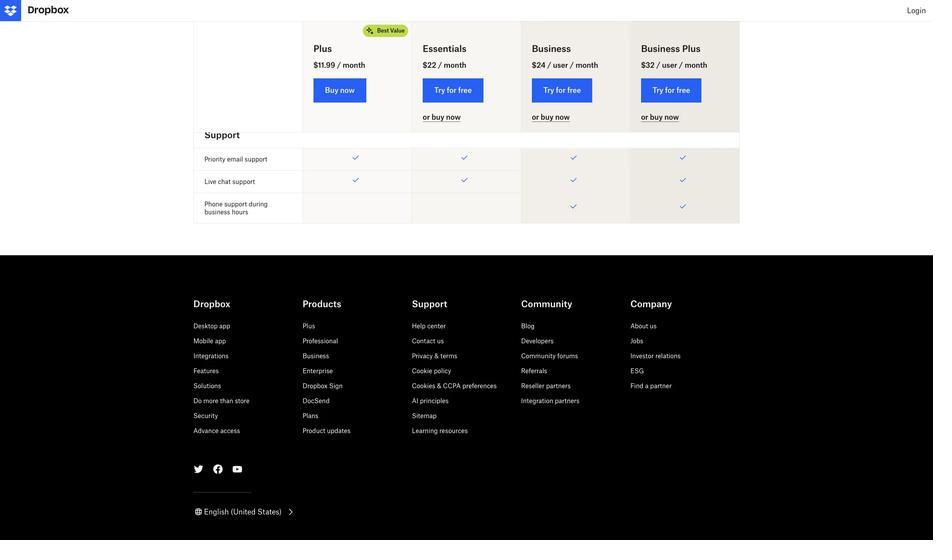 Task type: describe. For each thing, give the bounding box(es) containing it.
cookie policy
[[412, 367, 451, 375]]

plus link
[[303, 322, 315, 330]]

terms
[[440, 352, 457, 360]]

best value
[[377, 27, 405, 34]]

or buy now for or buy now button associated with 3rd try for free button from the right
[[423, 113, 461, 122]]

1 free from the left
[[458, 86, 472, 95]]

contact us link
[[412, 337, 444, 345]]

about us link
[[630, 322, 657, 330]]

english (united states) button
[[193, 507, 296, 518]]

find a partner link
[[630, 382, 672, 390]]

solutions
[[193, 382, 221, 390]]

contact
[[412, 337, 435, 345]]

blog link
[[521, 322, 535, 330]]

privacy & terms
[[412, 352, 457, 360]]

business for business plus
[[641, 43, 680, 54]]

find
[[630, 382, 643, 390]]

/ for $22
[[438, 61, 442, 70]]

ai principles link
[[412, 397, 449, 405]]

sign
[[329, 382, 343, 390]]

user for $32
[[662, 61, 677, 70]]

now inside "button"
[[340, 86, 355, 95]]

products
[[303, 299, 341, 310]]

plans link
[[303, 412, 318, 420]]

3 buy from the left
[[650, 113, 663, 122]]

product updates link
[[303, 427, 351, 435]]

english
[[204, 508, 229, 517]]

value
[[390, 27, 405, 34]]

hours
[[232, 208, 248, 216]]

$22 / month
[[423, 61, 466, 70]]

features link
[[193, 367, 219, 375]]

cookies & ccpa preferences
[[412, 382, 497, 390]]

support inside footer
[[412, 299, 447, 310]]

desktop
[[193, 322, 218, 330]]

developers
[[521, 337, 554, 345]]

integration
[[521, 397, 553, 405]]

ai
[[412, 397, 418, 405]]

plus up $32 / user / month
[[682, 43, 701, 54]]

advance access
[[193, 427, 240, 435]]

$24
[[532, 61, 546, 70]]

login link
[[900, 0, 933, 21]]

community forums link
[[521, 352, 578, 360]]

& for privacy
[[434, 352, 439, 360]]

community for community forums
[[521, 352, 556, 360]]

2 month from the left
[[444, 61, 466, 70]]

chat
[[218, 178, 231, 186]]

1 try for free button from the left
[[423, 78, 483, 103]]

business for business link
[[303, 352, 329, 360]]

try for free for or buy now button associated with 3rd try for free button from the right
[[434, 86, 472, 95]]

jobs
[[630, 337, 643, 345]]

english (united states)
[[204, 508, 282, 517]]

or for third try for free button from left
[[641, 113, 648, 122]]

or buy now button for third try for free button from left
[[641, 113, 679, 122]]

company
[[630, 299, 672, 310]]

/ for $11.99
[[337, 61, 341, 70]]

forums
[[557, 352, 578, 360]]

6 / from the left
[[679, 61, 683, 70]]

us for about us
[[650, 322, 657, 330]]

try for free for or buy now button related to third try for free button from left
[[653, 86, 690, 95]]

$11.99
[[314, 61, 335, 70]]

try for 2nd try for free button from the right
[[543, 86, 554, 95]]

docsend link
[[303, 397, 330, 405]]

phone support during business hours
[[204, 200, 268, 216]]

buy
[[325, 86, 338, 95]]

try for free for 2nd try for free button from the right's or buy now button
[[543, 86, 581, 95]]

$32 / user / month
[[641, 61, 707, 70]]

& for cookies
[[437, 382, 441, 390]]

integrations
[[193, 352, 229, 360]]

partner
[[650, 382, 672, 390]]

than
[[220, 397, 233, 405]]

1 buy from the left
[[432, 113, 444, 122]]

a
[[645, 382, 649, 390]]

(united
[[231, 508, 256, 517]]

login
[[907, 6, 926, 15]]

cookies
[[412, 382, 435, 390]]

product updates
[[303, 427, 351, 435]]

investor relations link
[[630, 352, 681, 360]]

do more than store link
[[193, 397, 250, 405]]

support for priority email support
[[245, 156, 267, 163]]

about us
[[630, 322, 657, 330]]

live
[[204, 178, 216, 186]]

docsend
[[303, 397, 330, 405]]

security link
[[193, 412, 218, 420]]

or for 2nd try for free button from the right
[[532, 113, 539, 122]]

app for mobile app
[[215, 337, 226, 345]]

us for contact us
[[437, 337, 444, 345]]

professional
[[303, 337, 338, 345]]

integration partners
[[521, 397, 580, 405]]

community for community
[[521, 299, 572, 310]]

priority
[[204, 156, 225, 163]]

advance
[[193, 427, 219, 435]]

reseller partners
[[521, 382, 571, 390]]

policy
[[434, 367, 451, 375]]

support inside "phone support during business hours"
[[224, 200, 247, 208]]



Task type: vqa. For each thing, say whether or not it's contained in the screenshot.


Task type: locate. For each thing, give the bounding box(es) containing it.
2 free from the left
[[567, 86, 581, 95]]

1 horizontal spatial try for free
[[543, 86, 581, 95]]

relations
[[656, 352, 681, 360]]

cookie
[[412, 367, 432, 375]]

do more than store
[[193, 397, 250, 405]]

sitemap link
[[412, 412, 437, 420]]

business
[[204, 208, 230, 216]]

footer
[[0, 277, 933, 540]]

investor relations
[[630, 352, 681, 360]]

not included image
[[303, 12, 412, 36], [412, 12, 521, 36], [521, 12, 630, 36], [303, 37, 412, 67], [412, 37, 521, 67], [521, 37, 630, 67], [303, 67, 412, 97], [412, 67, 521, 97], [521, 67, 630, 97], [303, 97, 412, 122], [412, 97, 521, 122], [521, 97, 630, 122], [303, 193, 412, 223], [412, 193, 521, 223]]

1 / from the left
[[337, 61, 341, 70]]

3 try from the left
[[653, 86, 663, 95]]

investor
[[630, 352, 654, 360]]

1 vertical spatial &
[[437, 382, 441, 390]]

support right email
[[245, 156, 267, 163]]

2 try for free button from the left
[[532, 78, 592, 103]]

0 horizontal spatial user
[[553, 61, 568, 70]]

5 / from the left
[[656, 61, 660, 70]]

0 vertical spatial us
[[650, 322, 657, 330]]

preferences
[[462, 382, 497, 390]]

1 or buy now from the left
[[423, 113, 461, 122]]

2 horizontal spatial or buy now
[[641, 113, 679, 122]]

partners up integration partners link
[[546, 382, 571, 390]]

4 month from the left
[[685, 61, 707, 70]]

do
[[193, 397, 202, 405]]

3 month from the left
[[576, 61, 598, 70]]

1 month from the left
[[343, 61, 365, 70]]

us right about
[[650, 322, 657, 330]]

2 or from the left
[[532, 113, 539, 122]]

/ for $24
[[547, 61, 551, 70]]

enterprise
[[303, 367, 333, 375]]

store
[[235, 397, 250, 405]]

esg
[[630, 367, 644, 375]]

1 user from the left
[[553, 61, 568, 70]]

1 for from the left
[[447, 86, 457, 95]]

0 horizontal spatial or buy now
[[423, 113, 461, 122]]

0 horizontal spatial for
[[447, 86, 457, 95]]

free down $24 / user / month
[[567, 86, 581, 95]]

or
[[423, 113, 430, 122], [532, 113, 539, 122], [641, 113, 648, 122]]

or buy now button for 3rd try for free button from the right
[[423, 113, 461, 122]]

try
[[434, 86, 445, 95], [543, 86, 554, 95], [653, 86, 663, 95]]

plus up professional "link"
[[303, 322, 315, 330]]

0 vertical spatial app
[[219, 322, 230, 330]]

0 vertical spatial community
[[521, 299, 572, 310]]

footer containing dropbox
[[0, 277, 933, 540]]

community up 'blog'
[[521, 299, 572, 310]]

dropbox up "docsend" link
[[303, 382, 327, 390]]

dropbox sign link
[[303, 382, 343, 390]]

app right mobile
[[215, 337, 226, 345]]

1 horizontal spatial user
[[662, 61, 677, 70]]

2 horizontal spatial business
[[641, 43, 680, 54]]

plus up the $11.99
[[314, 43, 332, 54]]

1 try for free from the left
[[434, 86, 472, 95]]

try for 3rd try for free button from the right
[[434, 86, 445, 95]]

buy now button
[[314, 78, 366, 103]]

1 vertical spatial support
[[412, 299, 447, 310]]

principles
[[420, 397, 449, 405]]

2 or buy now from the left
[[532, 113, 570, 122]]

for down $24 / user / month
[[556, 86, 566, 95]]

business up $24
[[532, 43, 571, 54]]

/ for $32
[[656, 61, 660, 70]]

or buy now button
[[423, 113, 461, 122], [532, 113, 570, 122], [641, 113, 679, 122]]

& left ccpa
[[437, 382, 441, 390]]

support up hours
[[224, 200, 247, 208]]

2 buy from the left
[[541, 113, 554, 122]]

cookies & ccpa preferences link
[[412, 382, 497, 390]]

free down the $22 / month
[[458, 86, 472, 95]]

0 horizontal spatial try for free button
[[423, 78, 483, 103]]

month
[[343, 61, 365, 70], [444, 61, 466, 70], [576, 61, 598, 70], [685, 61, 707, 70]]

1 vertical spatial app
[[215, 337, 226, 345]]

learning
[[412, 427, 438, 435]]

us down center
[[437, 337, 444, 345]]

1 horizontal spatial try
[[543, 86, 554, 95]]

priority email support
[[204, 156, 267, 163]]

business plus
[[641, 43, 701, 54]]

1 vertical spatial community
[[521, 352, 556, 360]]

1 try from the left
[[434, 86, 445, 95]]

3 try for free button from the left
[[641, 78, 702, 103]]

2 user from the left
[[662, 61, 677, 70]]

app for desktop app
[[219, 322, 230, 330]]

1 vertical spatial dropbox
[[303, 382, 327, 390]]

help center link
[[412, 322, 446, 330]]

3 try for free from the left
[[653, 86, 690, 95]]

learning resources link
[[412, 427, 468, 435]]

2 / from the left
[[438, 61, 442, 70]]

partners down reseller partners
[[555, 397, 580, 405]]

community down developers
[[521, 352, 556, 360]]

2 horizontal spatial try
[[653, 86, 663, 95]]

2 horizontal spatial for
[[665, 86, 675, 95]]

1 horizontal spatial free
[[567, 86, 581, 95]]

jobs link
[[630, 337, 643, 345]]

privacy & terms link
[[412, 352, 457, 360]]

2 horizontal spatial buy
[[650, 113, 663, 122]]

try down $24
[[543, 86, 554, 95]]

1 horizontal spatial or
[[532, 113, 539, 122]]

esg link
[[630, 367, 644, 375]]

app right desktop on the bottom of the page
[[219, 322, 230, 330]]

user for $24
[[553, 61, 568, 70]]

1 horizontal spatial dropbox
[[303, 382, 327, 390]]

try for free button down $32 / user / month
[[641, 78, 702, 103]]

0 horizontal spatial try for free
[[434, 86, 472, 95]]

business up enterprise
[[303, 352, 329, 360]]

for down the $22 / month
[[447, 86, 457, 95]]

1 vertical spatial us
[[437, 337, 444, 345]]

community
[[521, 299, 572, 310], [521, 352, 556, 360]]

try for free down $24 / user / month
[[543, 86, 581, 95]]

0 vertical spatial &
[[434, 352, 439, 360]]

desktop app
[[193, 322, 230, 330]]

about
[[630, 322, 648, 330]]

1 vertical spatial partners
[[555, 397, 580, 405]]

referrals link
[[521, 367, 547, 375]]

advance access link
[[193, 427, 240, 435]]

1 community from the top
[[521, 299, 572, 310]]

dropbox
[[193, 299, 230, 310], [303, 382, 327, 390]]

support up 'priority'
[[204, 130, 240, 141]]

2 for from the left
[[556, 86, 566, 95]]

0 horizontal spatial or
[[423, 113, 430, 122]]

features
[[193, 367, 219, 375]]

1 horizontal spatial business
[[532, 43, 571, 54]]

cookie policy link
[[412, 367, 451, 375]]

2 community from the top
[[521, 352, 556, 360]]

security
[[193, 412, 218, 420]]

try for free button down $24 / user / month
[[532, 78, 592, 103]]

0 vertical spatial partners
[[546, 382, 571, 390]]

or for 3rd try for free button from the right
[[423, 113, 430, 122]]

community forums
[[521, 352, 578, 360]]

or buy now for 2nd try for free button from the right's or buy now button
[[532, 113, 570, 122]]

0 horizontal spatial support
[[204, 130, 240, 141]]

$32
[[641, 61, 655, 70]]

3 for from the left
[[665, 86, 675, 95]]

business inside footer
[[303, 352, 329, 360]]

us
[[650, 322, 657, 330], [437, 337, 444, 345]]

find a partner
[[630, 382, 672, 390]]

1 horizontal spatial buy
[[541, 113, 554, 122]]

user down business plus
[[662, 61, 677, 70]]

dropbox up desktop app link
[[193, 299, 230, 310]]

2 or buy now button from the left
[[532, 113, 570, 122]]

try down $32
[[653, 86, 663, 95]]

or buy now button for 2nd try for free button from the right
[[532, 113, 570, 122]]

integration partners link
[[521, 397, 580, 405]]

1 or buy now button from the left
[[423, 113, 461, 122]]

try for third try for free button from left
[[653, 86, 663, 95]]

0 horizontal spatial try
[[434, 86, 445, 95]]

center
[[427, 322, 446, 330]]

free down $32 / user / month
[[677, 86, 690, 95]]

user right $24
[[553, 61, 568, 70]]

partners for reseller partners
[[546, 382, 571, 390]]

1 horizontal spatial support
[[412, 299, 447, 310]]

sitemap
[[412, 412, 437, 420]]

support
[[245, 156, 267, 163], [232, 178, 255, 186], [224, 200, 247, 208]]

buy
[[432, 113, 444, 122], [541, 113, 554, 122], [650, 113, 663, 122]]

$24 / user / month
[[532, 61, 598, 70]]

for down $32 / user / month
[[665, 86, 675, 95]]

phone
[[204, 200, 223, 208]]

learning resources
[[412, 427, 468, 435]]

1 horizontal spatial try for free button
[[532, 78, 592, 103]]

$11.99 / month
[[314, 61, 365, 70]]

2 horizontal spatial or
[[641, 113, 648, 122]]

solutions link
[[193, 382, 221, 390]]

0 vertical spatial dropbox
[[193, 299, 230, 310]]

try for free down the $22 / month
[[434, 86, 472, 95]]

partners for integration partners
[[555, 397, 580, 405]]

3 / from the left
[[547, 61, 551, 70]]

desktop app link
[[193, 322, 230, 330]]

0 horizontal spatial us
[[437, 337, 444, 345]]

help center
[[412, 322, 446, 330]]

2 vertical spatial support
[[224, 200, 247, 208]]

1 or from the left
[[423, 113, 430, 122]]

dropbox for dropbox sign
[[303, 382, 327, 390]]

for
[[447, 86, 457, 95], [556, 86, 566, 95], [665, 86, 675, 95]]

3 or buy now button from the left
[[641, 113, 679, 122]]

reseller partners link
[[521, 382, 571, 390]]

try for free down $32 / user / month
[[653, 86, 690, 95]]

0 horizontal spatial or buy now button
[[423, 113, 461, 122]]

business up $32
[[641, 43, 680, 54]]

3 or buy now from the left
[[641, 113, 679, 122]]

support right chat
[[232, 178, 255, 186]]

or buy now for or buy now button related to third try for free button from left
[[641, 113, 679, 122]]

1 vertical spatial support
[[232, 178, 255, 186]]

referrals
[[521, 367, 547, 375]]

2 try for free from the left
[[543, 86, 581, 95]]

1 horizontal spatial us
[[650, 322, 657, 330]]

reseller
[[521, 382, 544, 390]]

0 vertical spatial support
[[204, 130, 240, 141]]

enterprise link
[[303, 367, 333, 375]]

buy now
[[325, 86, 355, 95]]

plus inside footer
[[303, 322, 315, 330]]

dropbox sign
[[303, 382, 343, 390]]

help
[[412, 322, 426, 330]]

/
[[337, 61, 341, 70], [438, 61, 442, 70], [547, 61, 551, 70], [570, 61, 574, 70], [656, 61, 660, 70], [679, 61, 683, 70]]

contact us
[[412, 337, 444, 345]]

0 vertical spatial support
[[245, 156, 267, 163]]

0 horizontal spatial business
[[303, 352, 329, 360]]

dropbox for dropbox
[[193, 299, 230, 310]]

0 horizontal spatial buy
[[432, 113, 444, 122]]

updates
[[327, 427, 351, 435]]

3 free from the left
[[677, 86, 690, 95]]

mobile app
[[193, 337, 226, 345]]

2 try from the left
[[543, 86, 554, 95]]

2 horizontal spatial try for free
[[653, 86, 690, 95]]

free
[[458, 86, 472, 95], [567, 86, 581, 95], [677, 86, 690, 95]]

states)
[[258, 508, 282, 517]]

4 / from the left
[[570, 61, 574, 70]]

best
[[377, 27, 389, 34]]

2 horizontal spatial free
[[677, 86, 690, 95]]

support for live chat support
[[232, 178, 255, 186]]

1 horizontal spatial or buy now
[[532, 113, 570, 122]]

support up help center link
[[412, 299, 447, 310]]

0 horizontal spatial dropbox
[[193, 299, 230, 310]]

1 horizontal spatial for
[[556, 86, 566, 95]]

mobile
[[193, 337, 213, 345]]

& left terms
[[434, 352, 439, 360]]

0 horizontal spatial free
[[458, 86, 472, 95]]

2 horizontal spatial try for free button
[[641, 78, 702, 103]]

try down the $22 / month
[[434, 86, 445, 95]]

3 or from the left
[[641, 113, 648, 122]]

2 horizontal spatial or buy now button
[[641, 113, 679, 122]]

try for free button down the $22 / month
[[423, 78, 483, 103]]

product
[[303, 427, 325, 435]]

1 horizontal spatial or buy now button
[[532, 113, 570, 122]]



